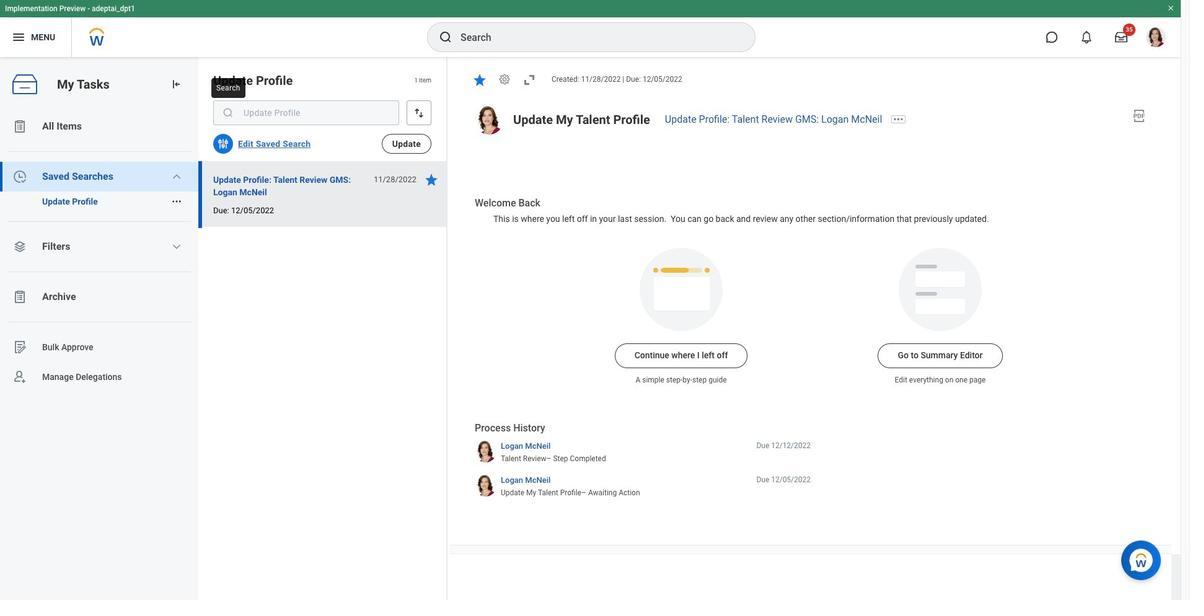 Task type: describe. For each thing, give the bounding box(es) containing it.
related actions image
[[171, 196, 182, 207]]

chevron down image
[[172, 172, 182, 182]]

star image
[[424, 172, 439, 187]]

profile logan mcneil image
[[1147, 27, 1166, 50]]

1 horizontal spatial search image
[[438, 30, 453, 45]]

none text field inside item list element
[[213, 100, 399, 125]]

close environment banner image
[[1168, 4, 1175, 12]]

fullscreen image
[[522, 72, 537, 87]]

justify image
[[11, 30, 26, 45]]

transformation import image
[[170, 78, 182, 91]]

user plus image
[[12, 370, 27, 384]]

star image
[[473, 72, 487, 87]]

configure image
[[217, 138, 229, 150]]

gear image
[[499, 73, 511, 86]]

item list element
[[198, 57, 448, 600]]

0 horizontal spatial search image
[[222, 107, 234, 119]]



Task type: locate. For each thing, give the bounding box(es) containing it.
perspective image
[[12, 239, 27, 254]]

process history region
[[475, 421, 811, 502]]

notifications large image
[[1081, 31, 1093, 43]]

list
[[0, 112, 198, 392]]

clipboard image up clock check "image"
[[12, 119, 27, 134]]

view printable version (pdf) image
[[1132, 108, 1147, 123]]

search image
[[438, 30, 453, 45], [222, 107, 234, 119]]

inbox large image
[[1116, 31, 1128, 43]]

Search Workday  search field
[[461, 24, 730, 51]]

banner
[[0, 0, 1181, 57]]

2 clipboard image from the top
[[12, 290, 27, 304]]

0 vertical spatial search image
[[438, 30, 453, 45]]

clock check image
[[12, 169, 27, 184]]

1 clipboard image from the top
[[12, 119, 27, 134]]

1 vertical spatial clipboard image
[[12, 290, 27, 304]]

clipboard image down perspective icon
[[12, 290, 27, 304]]

0 vertical spatial clipboard image
[[12, 119, 27, 134]]

employee's photo (logan mcneil) image
[[475, 106, 504, 134]]

clipboard image
[[12, 119, 27, 134], [12, 290, 27, 304]]

1 vertical spatial search image
[[222, 107, 234, 119]]

sort image
[[413, 107, 425, 119]]

chevron down image
[[172, 242, 182, 252]]

None text field
[[213, 100, 399, 125]]

tooltip
[[209, 76, 248, 100]]

rename image
[[12, 340, 27, 355]]



Task type: vqa. For each thing, say whether or not it's contained in the screenshot.
the close environment banner image
yes



